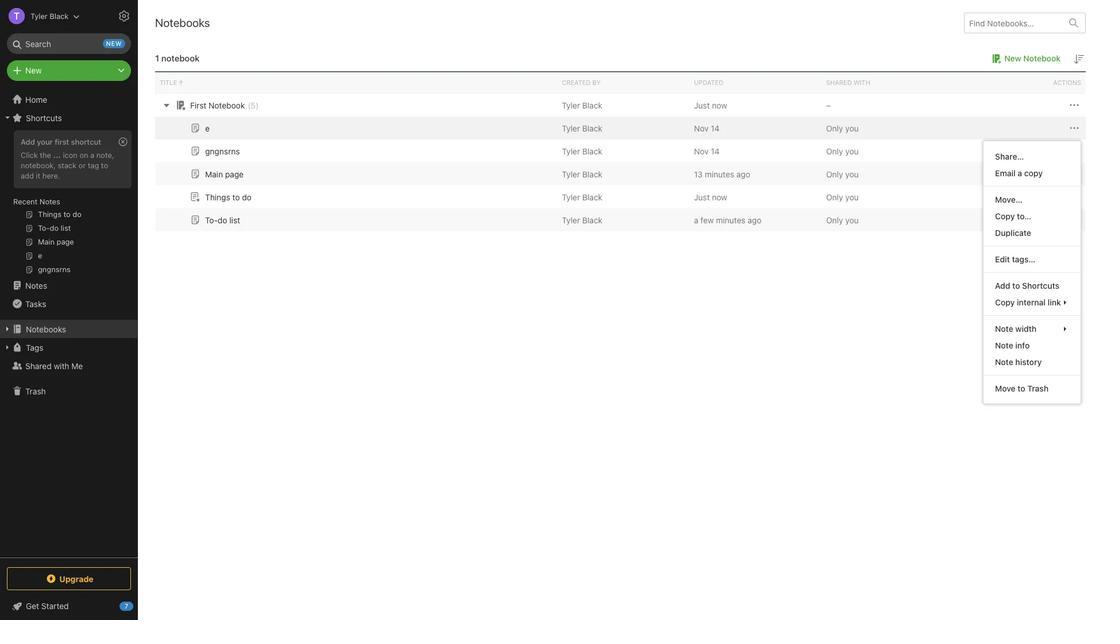 Task type: vqa. For each thing, say whether or not it's contained in the screenshot.


Task type: locate. For each thing, give the bounding box(es) containing it.
notebooks up the tags
[[26, 325, 66, 334]]

arrow image
[[160, 98, 174, 112]]

0 horizontal spatial shortcuts
[[26, 113, 62, 123]]

more actions field inside first notebook row
[[1068, 98, 1082, 112]]

duplicate
[[996, 228, 1032, 238]]

1 14 from the top
[[711, 123, 720, 133]]

a right on
[[90, 151, 94, 160]]

3 you from the top
[[846, 169, 859, 179]]

3 only from the top
[[827, 169, 844, 179]]

row group containing first notebook
[[155, 94, 1087, 232]]

add down edit
[[996, 281, 1011, 291]]

1 vertical spatial notebooks
[[26, 325, 66, 334]]

only inside main page "row"
[[827, 169, 844, 179]]

tyler black for things to do
[[562, 192, 603, 202]]

1 vertical spatial notebook
[[209, 100, 245, 110]]

you inside things to do row
[[846, 192, 859, 202]]

notes
[[40, 197, 60, 206], [25, 281, 47, 291]]

do inside row
[[242, 192, 252, 202]]

note down note info
[[996, 358, 1014, 367]]

black down things to do row
[[583, 215, 603, 225]]

only you inside to-do list "row"
[[827, 215, 859, 225]]

tree
[[0, 90, 138, 558]]

add inside dropdown list menu
[[996, 281, 1011, 291]]

to-do list row
[[155, 209, 1087, 232]]

tyler black inside to-do list "row"
[[562, 215, 603, 225]]

2 you from the top
[[846, 146, 859, 156]]

a left copy
[[1018, 169, 1023, 178]]

1 horizontal spatial notebooks
[[155, 16, 210, 29]]

home
[[25, 95, 47, 104]]

note
[[996, 324, 1014, 334], [996, 341, 1014, 351], [996, 358, 1014, 367]]

new inside button
[[1005, 53, 1022, 63]]

to
[[101, 161, 108, 170], [233, 192, 240, 202], [1013, 281, 1021, 291], [1018, 384, 1026, 394]]

2 only from the top
[[827, 146, 844, 156]]

1 vertical spatial just
[[695, 192, 710, 202]]

new up home
[[25, 66, 42, 75]]

click
[[21, 151, 38, 160]]

1 vertical spatial note
[[996, 341, 1014, 351]]

)
[[256, 100, 259, 110]]

0 vertical spatial just
[[695, 100, 710, 110]]

add up "click"
[[21, 137, 35, 147]]

on
[[80, 151, 88, 160]]

copy left internal
[[996, 298, 1016, 308]]

1 vertical spatial just now
[[695, 192, 728, 202]]

2 vertical spatial note
[[996, 358, 1014, 367]]

only you inside the gngnsrns row
[[827, 146, 859, 156]]

you inside main page "row"
[[846, 169, 859, 179]]

1 vertical spatial do
[[218, 215, 227, 225]]

copy for copy internal link
[[996, 298, 1016, 308]]

only
[[827, 123, 844, 133], [827, 146, 844, 156], [827, 169, 844, 179], [827, 192, 844, 202], [827, 215, 844, 225]]

now down updated
[[712, 100, 728, 110]]

2 more actions field from the top
[[1068, 121, 1082, 135]]

tyler black down things to do row
[[562, 215, 603, 225]]

black up search text field
[[50, 11, 69, 20]]

only you for page
[[827, 169, 859, 179]]

2 nov from the top
[[695, 146, 709, 156]]

3 only you from the top
[[827, 169, 859, 179]]

1 vertical spatial add
[[996, 281, 1011, 291]]

shared with
[[827, 79, 871, 86]]

stack
[[58, 161, 77, 170]]

1 nov from the top
[[695, 123, 709, 133]]

trash
[[1028, 384, 1049, 394], [25, 387, 46, 396]]

nov 14 down updated
[[695, 123, 720, 133]]

only you inside things to do row
[[827, 192, 859, 202]]

only you for do
[[827, 215, 859, 225]]

to down note,
[[101, 161, 108, 170]]

more actions field inside e row
[[1068, 121, 1082, 135]]

tyler for to-do list
[[562, 215, 581, 225]]

first
[[190, 100, 207, 110]]

add
[[21, 137, 35, 147], [996, 281, 1011, 291]]

you
[[846, 123, 859, 133], [846, 146, 859, 156], [846, 169, 859, 179], [846, 192, 859, 202], [846, 215, 859, 225]]

tyler black up to-do list "row"
[[562, 192, 603, 202]]

1 vertical spatial minutes
[[717, 215, 746, 225]]

note left info
[[996, 341, 1014, 351]]

things to do row
[[155, 186, 1087, 209]]

just now
[[695, 100, 728, 110], [695, 192, 728, 202]]

copy
[[1025, 169, 1043, 178]]

Sort field
[[1073, 52, 1087, 66]]

1 horizontal spatial trash
[[1028, 384, 1049, 394]]

0 vertical spatial shortcuts
[[26, 113, 62, 123]]

only inside things to do row
[[827, 192, 844, 202]]

nov 14
[[695, 123, 720, 133], [695, 146, 720, 156]]

0 vertical spatial do
[[242, 192, 252, 202]]

sort options image
[[1073, 52, 1087, 66]]

notebook inside row
[[209, 100, 245, 110]]

notebook
[[1024, 53, 1061, 63], [209, 100, 245, 110]]

trash inside dropdown list menu
[[1028, 384, 1049, 394]]

more actions field for –
[[1068, 98, 1082, 112]]

only inside the gngnsrns row
[[827, 146, 844, 156]]

black up to-do list "row"
[[583, 192, 603, 202]]

to inside "move to trash" link
[[1018, 384, 1026, 394]]

share… link
[[984, 148, 1081, 165]]

black for things to do
[[583, 192, 603, 202]]

to right things
[[233, 192, 240, 202]]

0 vertical spatial add
[[21, 137, 35, 147]]

shortcuts up copy internal link field
[[1023, 281, 1060, 291]]

tyler
[[30, 11, 48, 20], [562, 100, 581, 110], [562, 123, 581, 133], [562, 146, 581, 156], [562, 169, 581, 179], [562, 192, 581, 202], [562, 215, 581, 225]]

tyler black down first notebook row
[[562, 123, 603, 133]]

4 you from the top
[[846, 192, 859, 202]]

1 vertical spatial ago
[[748, 215, 762, 225]]

minutes right few
[[717, 215, 746, 225]]

new search field
[[15, 33, 125, 54]]

tyler black inside things to do row
[[562, 192, 603, 202]]

1 vertical spatial nov 14
[[695, 146, 720, 156]]

black up things to do row
[[583, 169, 603, 179]]

1 horizontal spatial do
[[242, 192, 252, 202]]

1 horizontal spatial shortcuts
[[1023, 281, 1060, 291]]

minutes right 13
[[705, 169, 735, 179]]

now down 13 minutes ago
[[712, 192, 728, 202]]

trash inside 'link'
[[25, 387, 46, 396]]

notebooks up 'notebook'
[[155, 16, 210, 29]]

things to do 4 element
[[205, 192, 252, 202]]

new
[[106, 40, 122, 47]]

1 only from the top
[[827, 123, 844, 133]]

updated
[[695, 79, 724, 86]]

nov 14 inside the gngnsrns row
[[695, 146, 720, 156]]

note width
[[996, 324, 1037, 334]]

0 vertical spatial copy
[[996, 212, 1016, 221]]

black inside main page "row"
[[583, 169, 603, 179]]

just now up few
[[695, 192, 728, 202]]

0 vertical spatial ago
[[737, 169, 751, 179]]

link
[[1049, 298, 1062, 308]]

0 vertical spatial 14
[[711, 123, 720, 133]]

shortcuts inside dropdown list menu
[[1023, 281, 1060, 291]]

14 down updated
[[711, 123, 720, 133]]

to inside things to do button
[[233, 192, 240, 202]]

e
[[205, 123, 210, 133]]

0 vertical spatial nov 14
[[695, 123, 720, 133]]

new for new
[[25, 66, 42, 75]]

1 just from the top
[[695, 100, 710, 110]]

tyler inside 'account' 'field'
[[30, 11, 48, 20]]

only you inside e row
[[827, 123, 859, 133]]

1 horizontal spatial notebook
[[1024, 53, 1061, 63]]

1 vertical spatial nov
[[695, 146, 709, 156]]

notebooks element
[[138, 0, 1104, 621]]

0 vertical spatial new
[[1005, 53, 1022, 63]]

note up note info
[[996, 324, 1014, 334]]

0 vertical spatial just now
[[695, 100, 728, 110]]

0 vertical spatial nov
[[695, 123, 709, 133]]

7
[[125, 603, 128, 611]]

1 horizontal spatial new
[[1005, 53, 1022, 63]]

black inside 'account' 'field'
[[50, 11, 69, 20]]

recent notes
[[13, 197, 60, 206]]

2 nov 14 from the top
[[695, 146, 720, 156]]

1 horizontal spatial add
[[996, 281, 1011, 291]]

1 vertical spatial new
[[25, 66, 42, 75]]

things to do
[[205, 192, 252, 202]]

ago right 13
[[737, 169, 751, 179]]

0 horizontal spatial notebook
[[209, 100, 245, 110]]

0 vertical spatial now
[[712, 100, 728, 110]]

notebook left (
[[209, 100, 245, 110]]

to inside add to shortcuts link
[[1013, 281, 1021, 291]]

copy internal link
[[996, 298, 1062, 308]]

More actions field
[[1068, 98, 1082, 112], [1068, 121, 1082, 135]]

just now inside first notebook row
[[695, 100, 728, 110]]

tyler inside the gngnsrns row
[[562, 146, 581, 156]]

copy inside field
[[996, 298, 1016, 308]]

main
[[205, 169, 223, 179]]

tyler black inside e row
[[562, 123, 603, 133]]

just inside first notebook row
[[695, 100, 710, 110]]

you inside to-do list "row"
[[846, 215, 859, 225]]

Find Notebooks… text field
[[965, 14, 1063, 32]]

5 only you from the top
[[827, 215, 859, 225]]

more actions field up more actions image
[[1068, 98, 1082, 112]]

0 horizontal spatial notebooks
[[26, 325, 66, 334]]

1 note from the top
[[996, 324, 1014, 334]]

history
[[1016, 358, 1043, 367]]

0 horizontal spatial trash
[[25, 387, 46, 396]]

nov 14 inside e row
[[695, 123, 720, 133]]

notebook up actions "button"
[[1024, 53, 1061, 63]]

nov inside the gngnsrns row
[[695, 146, 709, 156]]

only you inside main page "row"
[[827, 169, 859, 179]]

1 now from the top
[[712, 100, 728, 110]]

notes up tasks
[[25, 281, 47, 291]]

trash down note history link
[[1028, 384, 1049, 394]]

tyler black for main page
[[562, 169, 603, 179]]

5 only from the top
[[827, 215, 844, 225]]

just inside things to do row
[[695, 192, 710, 202]]

14 inside e row
[[711, 123, 720, 133]]

tyler inside first notebook row
[[562, 100, 581, 110]]

ago
[[737, 169, 751, 179], [748, 215, 762, 225]]

your
[[37, 137, 53, 147]]

2 copy from the top
[[996, 298, 1016, 308]]

nov
[[695, 123, 709, 133], [695, 146, 709, 156]]

13
[[695, 169, 703, 179]]

just down 13
[[695, 192, 710, 202]]

to right "move"
[[1018, 384, 1026, 394]]

5 you from the top
[[846, 215, 859, 225]]

just now down updated
[[695, 100, 728, 110]]

1 you from the top
[[846, 123, 859, 133]]

just now inside things to do row
[[695, 192, 728, 202]]

1 just now from the top
[[695, 100, 728, 110]]

14 inside the gngnsrns row
[[711, 146, 720, 156]]

tyler black
[[30, 11, 69, 20], [562, 100, 603, 110], [562, 123, 603, 133], [562, 146, 603, 156], [562, 169, 603, 179], [562, 192, 603, 202], [562, 215, 603, 225]]

0 vertical spatial notebooks
[[155, 16, 210, 29]]

tyler inside to-do list "row"
[[562, 215, 581, 225]]

do down page
[[242, 192, 252, 202]]

click to collapse image
[[134, 600, 142, 613]]

upgrade button
[[7, 568, 131, 591]]

black for to-do list
[[583, 215, 603, 225]]

do left the list
[[218, 215, 227, 225]]

shared with me link
[[0, 357, 137, 375]]

0 horizontal spatial new
[[25, 66, 42, 75]]

(
[[248, 100, 251, 110]]

tyler black up main page "row"
[[562, 146, 603, 156]]

2 just now from the top
[[695, 192, 728, 202]]

notebooks link
[[0, 320, 137, 339]]

1 vertical spatial copy
[[996, 298, 1016, 308]]

tyler inside things to do row
[[562, 192, 581, 202]]

0 vertical spatial more actions field
[[1068, 98, 1082, 112]]

main page 3 element
[[205, 169, 244, 179]]

4 only from the top
[[827, 192, 844, 202]]

gngnsrns row
[[155, 140, 1087, 163]]

1 vertical spatial more actions field
[[1068, 121, 1082, 135]]

only inside to-do list "row"
[[827, 215, 844, 225]]

notebook inside button
[[1024, 53, 1061, 63]]

2 14 from the top
[[711, 146, 720, 156]]

add
[[21, 171, 34, 180]]

copy to…
[[996, 212, 1032, 221]]

more actions field down more actions icon
[[1068, 121, 1082, 135]]

1 vertical spatial shortcuts
[[1023, 281, 1060, 291]]

move to trash link
[[984, 381, 1081, 397]]

black for main page
[[583, 169, 603, 179]]

a
[[90, 151, 94, 160], [1018, 169, 1023, 178], [695, 215, 699, 225]]

tyler black inside first notebook row
[[562, 100, 603, 110]]

nov inside e row
[[695, 123, 709, 133]]

3 note from the top
[[996, 358, 1014, 367]]

now inside things to do row
[[712, 192, 728, 202]]

row group
[[155, 94, 1087, 232]]

shortcuts inside button
[[26, 113, 62, 123]]

just now for only you
[[695, 192, 728, 202]]

icon
[[63, 151, 78, 160]]

started
[[41, 602, 69, 612]]

only for do
[[827, 215, 844, 225]]

tyler black inside the gngnsrns row
[[562, 146, 603, 156]]

1 nov 14 from the top
[[695, 123, 720, 133]]

tags…
[[1013, 255, 1036, 265]]

group containing add your first shortcut
[[0, 127, 137, 281]]

0 horizontal spatial a
[[90, 151, 94, 160]]

new up actions "button"
[[1005, 53, 1022, 63]]

ago right few
[[748, 215, 762, 225]]

to for add
[[1013, 281, 1021, 291]]

now for only you
[[712, 192, 728, 202]]

1 vertical spatial a
[[1018, 169, 1023, 178]]

2 now from the top
[[712, 192, 728, 202]]

2 only you from the top
[[827, 146, 859, 156]]

nov 14 up 13
[[695, 146, 720, 156]]

tyler inside e row
[[562, 123, 581, 133]]

black inside things to do row
[[583, 192, 603, 202]]

black inside to-do list "row"
[[583, 215, 603, 225]]

to-
[[205, 215, 218, 225]]

copy for copy to…
[[996, 212, 1016, 221]]

tyler black up search text field
[[30, 11, 69, 20]]

tyler inside main page "row"
[[562, 169, 581, 179]]

shared
[[25, 361, 52, 371]]

1 more actions field from the top
[[1068, 98, 1082, 112]]

0 horizontal spatial add
[[21, 137, 35, 147]]

copy down the move…
[[996, 212, 1016, 221]]

2 just from the top
[[695, 192, 710, 202]]

ago inside to-do list "row"
[[748, 215, 762, 225]]

expand notebooks image
[[3, 325, 12, 334]]

new for new notebook
[[1005, 53, 1022, 63]]

0 vertical spatial minutes
[[705, 169, 735, 179]]

new notebook
[[1005, 53, 1061, 63]]

black down e row on the top
[[583, 146, 603, 156]]

group
[[0, 127, 137, 281]]

black down first notebook row
[[583, 123, 603, 133]]

1 horizontal spatial a
[[695, 215, 699, 225]]

0 vertical spatial a
[[90, 151, 94, 160]]

0 horizontal spatial do
[[218, 215, 227, 225]]

shared with me
[[25, 361, 83, 371]]

to…
[[1018, 212, 1032, 221]]

a left few
[[695, 215, 699, 225]]

black inside e row
[[583, 123, 603, 133]]

main page
[[205, 169, 244, 179]]

recent
[[13, 197, 38, 206]]

first
[[55, 137, 69, 147]]

tasks button
[[0, 295, 137, 313]]

0 vertical spatial notebook
[[1024, 53, 1061, 63]]

just down updated
[[695, 100, 710, 110]]

shortcuts
[[26, 113, 62, 123], [1023, 281, 1060, 291]]

14 up 13 minutes ago
[[711, 146, 720, 156]]

now inside first notebook row
[[712, 100, 728, 110]]

4 only you from the top
[[827, 192, 859, 202]]

black down by
[[583, 100, 603, 110]]

2 vertical spatial a
[[695, 215, 699, 225]]

note,
[[96, 151, 114, 160]]

now for –
[[712, 100, 728, 110]]

a few minutes ago
[[695, 215, 762, 225]]

you for to
[[846, 192, 859, 202]]

tyler for e
[[562, 123, 581, 133]]

note inside field
[[996, 324, 1014, 334]]

e button
[[189, 121, 210, 135]]

to up the copy internal link
[[1013, 281, 1021, 291]]

tyler black inside main page "row"
[[562, 169, 603, 179]]

1 only you from the top
[[827, 123, 859, 133]]

to-do list button
[[189, 213, 240, 227]]

1 vertical spatial now
[[712, 192, 728, 202]]

2 note from the top
[[996, 341, 1014, 351]]

trash down shared
[[25, 387, 46, 396]]

tyler black down created by
[[562, 100, 603, 110]]

trash link
[[0, 382, 137, 401]]

new inside popup button
[[25, 66, 42, 75]]

notes right recent
[[40, 197, 60, 206]]

you for page
[[846, 169, 859, 179]]

nov for gngnsrns
[[695, 146, 709, 156]]

black inside the gngnsrns row
[[583, 146, 603, 156]]

1 copy from the top
[[996, 212, 1016, 221]]

notebook,
[[21, 161, 56, 170]]

shortcuts down home
[[26, 113, 62, 123]]

notebooks inside "element"
[[155, 16, 210, 29]]

0 vertical spatial note
[[996, 324, 1014, 334]]

2 horizontal spatial a
[[1018, 169, 1023, 178]]

by
[[593, 79, 601, 86]]

tyler black down the gngnsrns row
[[562, 169, 603, 179]]

1 vertical spatial 14
[[711, 146, 720, 156]]

actions
[[1054, 79, 1082, 86]]



Task type: describe. For each thing, give the bounding box(es) containing it.
me
[[71, 361, 83, 371]]

...
[[53, 151, 61, 160]]

more actions image
[[1068, 121, 1082, 135]]

0 vertical spatial notes
[[40, 197, 60, 206]]

it
[[36, 171, 40, 180]]

minutes inside to-do list "row"
[[717, 215, 746, 225]]

more actions image
[[1068, 98, 1082, 112]]

first notebook ( 5 )
[[190, 100, 259, 110]]

just for only you
[[695, 192, 710, 202]]

expand tags image
[[3, 343, 12, 352]]

note history
[[996, 358, 1043, 367]]

the
[[40, 151, 51, 160]]

tyler black for e
[[562, 123, 603, 133]]

new notebook button
[[989, 52, 1061, 66]]

settings image
[[117, 9, 131, 23]]

icon on a note, notebook, stack or tag to add it here.
[[21, 151, 114, 180]]

get started
[[26, 602, 69, 612]]

to for move
[[1018, 384, 1026, 394]]

tyler black for gngnsrns
[[562, 146, 603, 156]]

note info link
[[984, 338, 1081, 354]]

only for to
[[827, 192, 844, 202]]

1 vertical spatial notes
[[25, 281, 47, 291]]

or
[[79, 161, 86, 170]]

black inside first notebook row
[[583, 100, 603, 110]]

few
[[701, 215, 714, 225]]

notes link
[[0, 277, 137, 295]]

just for –
[[695, 100, 710, 110]]

add to shortcuts
[[996, 281, 1060, 291]]

Help and Learning task checklist field
[[0, 598, 138, 616]]

note for note info
[[996, 341, 1014, 351]]

tyler for things to do
[[562, 192, 581, 202]]

edit
[[996, 255, 1011, 265]]

1
[[155, 53, 159, 63]]

more actions field for only you
[[1068, 121, 1082, 135]]

email a copy
[[996, 169, 1043, 178]]

note history link
[[984, 354, 1081, 371]]

only for page
[[827, 169, 844, 179]]

share…
[[996, 152, 1025, 162]]

tree containing home
[[0, 90, 138, 558]]

Search text field
[[15, 33, 123, 54]]

here.
[[42, 171, 60, 180]]

with
[[54, 361, 69, 371]]

14 for e
[[711, 123, 720, 133]]

note width link
[[984, 321, 1081, 338]]

get
[[26, 602, 39, 612]]

actions button
[[954, 72, 1087, 93]]

email a copy link
[[984, 165, 1081, 182]]

5
[[251, 100, 256, 110]]

nov for e
[[695, 123, 709, 133]]

shared
[[827, 79, 852, 86]]

info
[[1016, 341, 1031, 351]]

black for gngnsrns
[[583, 146, 603, 156]]

to inside icon on a note, notebook, stack or tag to add it here.
[[101, 161, 108, 170]]

to for things
[[233, 192, 240, 202]]

a inside icon on a note, notebook, stack or tag to add it here.
[[90, 151, 94, 160]]

created by button
[[558, 72, 690, 93]]

tags button
[[0, 339, 137, 357]]

move…
[[996, 195, 1023, 205]]

Note width field
[[984, 321, 1081, 338]]

only you for to
[[827, 192, 859, 202]]

only inside e row
[[827, 123, 844, 133]]

internal
[[1018, 298, 1047, 308]]

shortcuts button
[[0, 109, 137, 127]]

shared with button
[[822, 72, 954, 93]]

tags
[[26, 343, 43, 353]]

move… link
[[984, 192, 1081, 208]]

main page button
[[189, 167, 244, 181]]

with
[[854, 79, 871, 86]]

click the ...
[[21, 151, 61, 160]]

new button
[[7, 60, 131, 81]]

tag
[[88, 161, 99, 170]]

add for add to shortcuts
[[996, 281, 1011, 291]]

to-do list 5 element
[[205, 215, 240, 225]]

13 minutes ago
[[695, 169, 751, 179]]

add your first shortcut
[[21, 137, 101, 147]]

do inside "row"
[[218, 215, 227, 225]]

page
[[225, 169, 244, 179]]

1 notebook
[[155, 53, 200, 63]]

Account field
[[0, 5, 80, 28]]

black for e
[[583, 123, 603, 133]]

ago inside main page "row"
[[737, 169, 751, 179]]

copy to… link
[[984, 208, 1081, 225]]

notebook
[[161, 53, 200, 63]]

you inside e row
[[846, 123, 859, 133]]

14 for gngnsrns
[[711, 146, 720, 156]]

first notebook row
[[155, 94, 1087, 117]]

created by
[[562, 79, 601, 86]]

notebook for new
[[1024, 53, 1061, 63]]

email
[[996, 169, 1016, 178]]

created
[[562, 79, 591, 86]]

edit tags… link
[[984, 251, 1081, 268]]

note for note history
[[996, 358, 1014, 367]]

nov 14 for e
[[695, 123, 720, 133]]

a inside to-do list "row"
[[695, 215, 699, 225]]

to-do list
[[205, 215, 240, 225]]

gngnsrns button
[[189, 144, 240, 158]]

add for add your first shortcut
[[21, 137, 35, 147]]

dropdown list menu
[[984, 148, 1081, 397]]

home link
[[0, 90, 138, 109]]

notebook for first
[[209, 100, 245, 110]]

notebooks inside tree
[[26, 325, 66, 334]]

move
[[996, 384, 1016, 394]]

title
[[160, 79, 177, 86]]

copy internal link link
[[984, 294, 1081, 311]]

upgrade
[[59, 575, 94, 584]]

a inside dropdown list menu
[[1018, 169, 1023, 178]]

you for do
[[846, 215, 859, 225]]

e row
[[155, 117, 1087, 140]]

duplicate link
[[984, 225, 1081, 242]]

row group inside notebooks "element"
[[155, 94, 1087, 232]]

you inside the gngnsrns row
[[846, 146, 859, 156]]

things
[[205, 192, 230, 202]]

add to shortcuts link
[[984, 278, 1081, 294]]

note for note width
[[996, 324, 1014, 334]]

Copy internal link field
[[984, 294, 1081, 311]]

minutes inside main page "row"
[[705, 169, 735, 179]]

e 1 element
[[205, 123, 210, 133]]

nov 14 for gngnsrns
[[695, 146, 720, 156]]

width
[[1016, 324, 1037, 334]]

edit tags…
[[996, 255, 1036, 265]]

move to trash
[[996, 384, 1049, 394]]

title button
[[155, 72, 558, 93]]

tyler black for to-do list
[[562, 215, 603, 225]]

main page row
[[155, 163, 1087, 186]]

tyler black inside 'account' 'field'
[[30, 11, 69, 20]]

shortcut
[[71, 137, 101, 147]]

tyler for gngnsrns
[[562, 146, 581, 156]]

tyler for main page
[[562, 169, 581, 179]]

gngnsrns
[[205, 146, 240, 156]]

gngnsrns 2 element
[[205, 146, 240, 156]]

list
[[230, 215, 240, 225]]

just now for –
[[695, 100, 728, 110]]



